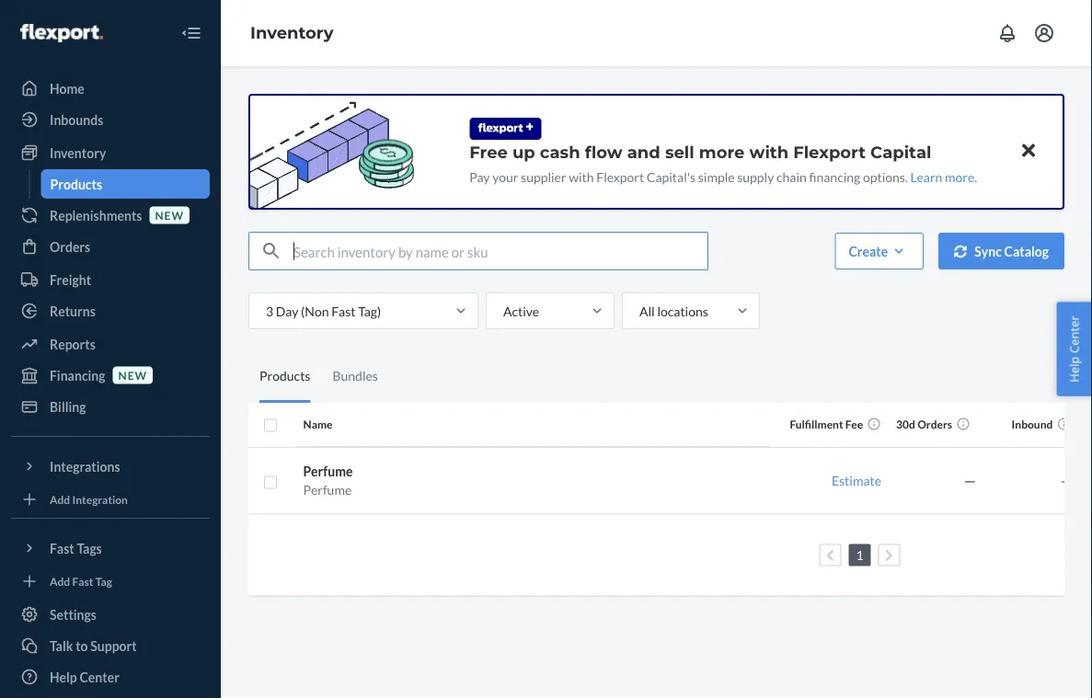 Task type: describe. For each thing, give the bounding box(es) containing it.
reports link
[[11, 329, 210, 359]]

0 horizontal spatial with
[[569, 169, 594, 184]]

inbounds
[[50, 112, 103, 127]]

returns
[[50, 303, 96, 319]]

fulfillment
[[790, 418, 843, 431]]

name
[[303, 418, 333, 431]]

supply
[[737, 169, 774, 184]]

tag)
[[358, 303, 381, 319]]

0 horizontal spatial help center
[[50, 669, 120, 685]]

help inside help center link
[[50, 669, 77, 685]]

fast tags button
[[11, 534, 210, 563]]

capital
[[871, 142, 932, 162]]

—
[[1061, 473, 1071, 489]]

1 perfume from the top
[[303, 464, 353, 479]]

chevron left image
[[826, 549, 834, 562]]

and
[[627, 142, 660, 162]]

.
[[975, 169, 977, 184]]

sync alt image
[[954, 245, 967, 258]]

0 horizontal spatial inventory link
[[11, 138, 210, 167]]

products link
[[41, 169, 210, 199]]

locations
[[657, 303, 708, 319]]

3 day (non fast tag)
[[266, 303, 381, 319]]

help center link
[[11, 663, 210, 692]]

catalog
[[1004, 243, 1049, 259]]

talk to support
[[50, 638, 137, 654]]

add fast tag link
[[11, 570, 210, 593]]

free
[[470, 142, 508, 162]]

add for add integration
[[50, 493, 70, 506]]

your
[[492, 169, 518, 184]]

active
[[503, 303, 539, 319]]

add fast tag
[[50, 575, 112, 588]]

0 horizontal spatial center
[[80, 669, 120, 685]]

simple
[[698, 169, 735, 184]]

billing link
[[11, 392, 210, 421]]

0 horizontal spatial orders
[[50, 239, 90, 254]]

help center inside button
[[1066, 316, 1082, 383]]

0 horizontal spatial inventory
[[50, 145, 106, 161]]

add for add fast tag
[[50, 575, 70, 588]]

freight
[[50, 272, 91, 288]]

1 horizontal spatial with
[[749, 142, 789, 162]]

cash
[[540, 142, 580, 162]]

fast tags
[[50, 541, 102, 556]]

create button
[[835, 233, 924, 270]]

0 horizontal spatial more
[[699, 142, 745, 162]]

flexport logo image
[[20, 24, 103, 42]]

30d orders
[[896, 418, 952, 431]]

up
[[513, 142, 535, 162]]

add integration
[[50, 493, 128, 506]]

sync catalog button
[[939, 233, 1065, 270]]

talk
[[50, 638, 73, 654]]

estimate
[[832, 473, 882, 489]]

0 vertical spatial fast
[[331, 303, 356, 319]]



Task type: vqa. For each thing, say whether or not it's contained in the screenshot.
Inventory to the bottom
yes



Task type: locate. For each thing, give the bounding box(es) containing it.
close navigation image
[[180, 22, 202, 44]]

help center button
[[1057, 302, 1092, 396]]

perfume inside perfume perfume
[[303, 482, 352, 498]]

flexport down flow
[[597, 169, 644, 184]]

1 vertical spatial more
[[945, 169, 975, 184]]

square image left perfume perfume
[[263, 475, 278, 490]]

to
[[76, 638, 88, 654]]

integration
[[72, 493, 128, 506]]

settings
[[50, 607, 97, 622]]

1
[[856, 547, 864, 563]]

replenishments
[[50, 207, 142, 223]]

estimate link
[[832, 473, 882, 489]]

2 perfume from the top
[[303, 482, 352, 498]]

1 vertical spatial new
[[118, 368, 147, 382]]

new down products link
[[155, 208, 184, 222]]

more up simple
[[699, 142, 745, 162]]

2 add from the top
[[50, 575, 70, 588]]

add
[[50, 493, 70, 506], [50, 575, 70, 588]]

chevron right image
[[885, 549, 893, 562]]

inbound
[[1012, 418, 1053, 431]]

1 vertical spatial help center
[[50, 669, 120, 685]]

1 horizontal spatial help center
[[1066, 316, 1082, 383]]

sell
[[665, 142, 694, 162]]

1 vertical spatial perfume
[[303, 482, 352, 498]]

day
[[276, 303, 299, 319]]

0 vertical spatial with
[[749, 142, 789, 162]]

Search inventory by name or sku text field
[[294, 233, 708, 270]]

1 horizontal spatial help
[[1066, 357, 1082, 383]]

1 horizontal spatial products
[[259, 368, 310, 384]]

pay
[[470, 169, 490, 184]]

perfume
[[303, 464, 353, 479], [303, 482, 352, 498]]

center
[[1066, 316, 1082, 353], [80, 669, 120, 685]]

1 horizontal spatial inventory link
[[250, 23, 334, 43]]

tag
[[95, 575, 112, 588]]

―
[[964, 473, 976, 489]]

0 vertical spatial square image
[[263, 418, 278, 433]]

fast left 'tag'
[[72, 575, 93, 588]]

close image
[[1022, 140, 1035, 162]]

open account menu image
[[1033, 22, 1055, 44]]

learn
[[911, 169, 943, 184]]

add integration link
[[11, 489, 210, 511]]

tags
[[77, 541, 102, 556]]

0 vertical spatial center
[[1066, 316, 1082, 353]]

center inside button
[[1066, 316, 1082, 353]]

returns link
[[11, 296, 210, 326]]

add left integration
[[50, 493, 70, 506]]

fast left the tags
[[50, 541, 74, 556]]

create
[[849, 243, 888, 259]]

help center
[[1066, 316, 1082, 383], [50, 669, 120, 685]]

0 vertical spatial help center
[[1066, 316, 1082, 383]]

1 link
[[852, 547, 867, 563]]

bundles
[[333, 368, 378, 384]]

0 vertical spatial new
[[155, 208, 184, 222]]

fast left tag)
[[331, 303, 356, 319]]

0 horizontal spatial new
[[118, 368, 147, 382]]

talk to support button
[[11, 631, 210, 661]]

more right learn in the top of the page
[[945, 169, 975, 184]]

3
[[266, 303, 273, 319]]

2 square image from the top
[[263, 475, 278, 490]]

chain
[[777, 169, 807, 184]]

options.
[[863, 169, 908, 184]]

2 vertical spatial fast
[[72, 575, 93, 588]]

(non
[[301, 303, 329, 319]]

0 vertical spatial orders
[[50, 239, 90, 254]]

with
[[749, 142, 789, 162], [569, 169, 594, 184]]

30d
[[896, 418, 915, 431]]

orders link
[[11, 232, 210, 261]]

inbounds link
[[11, 105, 210, 134]]

learn more link
[[911, 169, 975, 184]]

fast
[[331, 303, 356, 319], [50, 541, 74, 556], [72, 575, 93, 588]]

new for financing
[[118, 368, 147, 382]]

0 vertical spatial help
[[1066, 357, 1082, 383]]

home
[[50, 81, 84, 96]]

0 horizontal spatial help
[[50, 669, 77, 685]]

square image for ―
[[263, 475, 278, 490]]

orders right 30d
[[918, 418, 952, 431]]

0 vertical spatial add
[[50, 493, 70, 506]]

products up the "replenishments"
[[50, 176, 102, 192]]

flexport
[[793, 142, 866, 162], [597, 169, 644, 184]]

1 square image from the top
[[263, 418, 278, 433]]

inventory
[[250, 23, 334, 43], [50, 145, 106, 161]]

1 horizontal spatial more
[[945, 169, 975, 184]]

0 vertical spatial inventory
[[250, 23, 334, 43]]

billing
[[50, 399, 86, 415]]

add up settings
[[50, 575, 70, 588]]

flow
[[585, 142, 623, 162]]

help
[[1066, 357, 1082, 383], [50, 669, 77, 685]]

1 horizontal spatial flexport
[[793, 142, 866, 162]]

products
[[50, 176, 102, 192], [259, 368, 310, 384]]

all locations
[[640, 303, 708, 319]]

1 vertical spatial with
[[569, 169, 594, 184]]

square image for 30d orders
[[263, 418, 278, 433]]

1 vertical spatial flexport
[[597, 169, 644, 184]]

1 vertical spatial add
[[50, 575, 70, 588]]

1 vertical spatial fast
[[50, 541, 74, 556]]

more
[[699, 142, 745, 162], [945, 169, 975, 184]]

1 add from the top
[[50, 493, 70, 506]]

1 vertical spatial help
[[50, 669, 77, 685]]

orders up freight
[[50, 239, 90, 254]]

free up cash flow and sell more with flexport capital pay your supplier with flexport capital's simple supply chain financing options. learn more .
[[470, 142, 977, 184]]

1 vertical spatial square image
[[263, 475, 278, 490]]

1 vertical spatial inventory link
[[11, 138, 210, 167]]

perfume perfume
[[303, 464, 353, 498]]

1 horizontal spatial inventory
[[250, 23, 334, 43]]

flexport up financing
[[793, 142, 866, 162]]

integrations
[[50, 459, 120, 474]]

capital's
[[647, 169, 696, 184]]

home link
[[11, 74, 210, 103]]

1 horizontal spatial new
[[155, 208, 184, 222]]

products up name at the left
[[259, 368, 310, 384]]

inventory link
[[250, 23, 334, 43], [11, 138, 210, 167]]

freight link
[[11, 265, 210, 294]]

orders
[[50, 239, 90, 254], [918, 418, 952, 431]]

sync catalog
[[975, 243, 1049, 259]]

1 vertical spatial inventory
[[50, 145, 106, 161]]

financing
[[50, 368, 105, 383]]

1 vertical spatial orders
[[918, 418, 952, 431]]

open notifications image
[[997, 22, 1019, 44]]

all
[[640, 303, 655, 319]]

integrations button
[[11, 452, 210, 481]]

fee
[[846, 418, 863, 431]]

square image
[[263, 418, 278, 433], [263, 475, 278, 490]]

reports
[[50, 336, 96, 352]]

0 vertical spatial perfume
[[303, 464, 353, 479]]

0 vertical spatial flexport
[[793, 142, 866, 162]]

0 horizontal spatial products
[[50, 176, 102, 192]]

0 horizontal spatial flexport
[[597, 169, 644, 184]]

fast inside dropdown button
[[50, 541, 74, 556]]

new down reports link
[[118, 368, 147, 382]]

0 vertical spatial more
[[699, 142, 745, 162]]

0 vertical spatial products
[[50, 176, 102, 192]]

sync
[[975, 243, 1002, 259]]

support
[[90, 638, 137, 654]]

1 vertical spatial center
[[80, 669, 120, 685]]

fulfillment fee
[[790, 418, 863, 431]]

with down cash
[[569, 169, 594, 184]]

with up supply
[[749, 142, 789, 162]]

square image left name at the left
[[263, 418, 278, 433]]

supplier
[[521, 169, 566, 184]]

0 vertical spatial inventory link
[[250, 23, 334, 43]]

new
[[155, 208, 184, 222], [118, 368, 147, 382]]

help inside help center button
[[1066, 357, 1082, 383]]

new for replenishments
[[155, 208, 184, 222]]

1 horizontal spatial center
[[1066, 316, 1082, 353]]

1 vertical spatial products
[[259, 368, 310, 384]]

1 horizontal spatial orders
[[918, 418, 952, 431]]

financing
[[809, 169, 861, 184]]

settings link
[[11, 600, 210, 629]]



